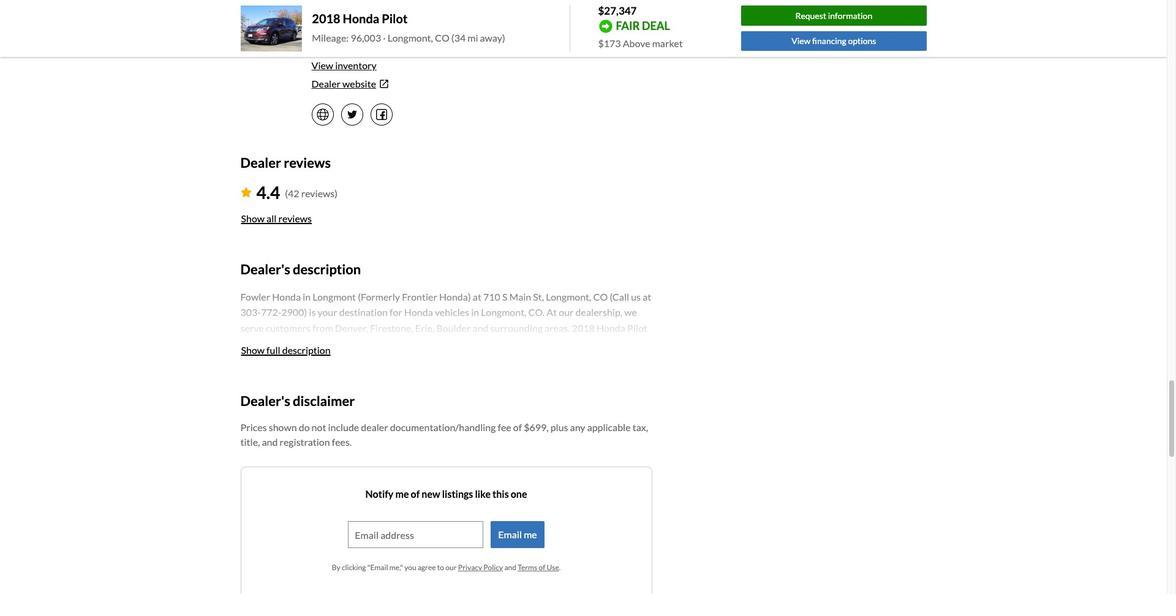Task type: locate. For each thing, give the bounding box(es) containing it.
0 horizontal spatial in
[[303, 291, 311, 303]]

0 vertical spatial in
[[303, 291, 311, 303]]

fair
[[616, 19, 640, 32]]

1 dealer's from the top
[[240, 261, 290, 278]]

you right me,"
[[405, 563, 416, 572]]

show all reviews
[[241, 213, 312, 224]]

0 vertical spatial dealer
[[312, 78, 341, 89]]

of right fee
[[513, 422, 522, 433]]

dealer's
[[240, 261, 290, 278], [240, 393, 290, 409]]

pilot up online
[[627, 322, 648, 334]]

me for email
[[524, 529, 537, 541]]

dealer's disclaimer
[[240, 393, 355, 409]]

deal
[[642, 19, 670, 32]]

sport
[[277, 338, 301, 350]]

of left 'use'
[[539, 563, 545, 572]]

1 vertical spatial 2018
[[572, 322, 595, 334]]

view for view inventory
[[312, 59, 333, 71]]

1 vertical spatial show
[[241, 344, 265, 356]]

1 horizontal spatial main
[[509, 291, 531, 303]]

title,
[[240, 436, 260, 448]]

2900)
[[281, 307, 307, 318]]

1 horizontal spatial pilot
[[627, 322, 648, 334]]

above
[[623, 37, 650, 49]]

before
[[378, 354, 407, 365]]

dealer website link
[[312, 77, 652, 91]]

fees.
[[332, 436, 352, 448]]

1 horizontal spatial and
[[473, 322, 489, 334]]

2018 inside "fowler honda in longmont (formerly frontier honda) at 710 s main st, longmont, co (call us at 303-772-2900) is your destination for honda vehicles in longmont, co. at our dealership, we serve customers from denver, firestone, erie, boulder and surrounding areas.  2018 honda pilot elite 4d sport utility awd 9-speed automatic 3.5l v6 24v sohc i-vtec we are offering online tools to help you work your deal before coming by the dealership which helps speed up your visit. carfax one-owner. clean carfax. additional information"
[[572, 322, 595, 334]]

honda)
[[439, 291, 471, 303]]

1 vertical spatial pilot
[[627, 322, 648, 334]]

0 horizontal spatial pilot
[[382, 11, 408, 26]]

1 horizontal spatial in
[[471, 307, 479, 318]]

0 vertical spatial main
[[338, 41, 360, 53]]

0 horizontal spatial s
[[331, 41, 336, 53]]

your up clean
[[337, 354, 356, 365]]

1 horizontal spatial 2018
[[572, 322, 595, 334]]

$173 above market
[[598, 37, 683, 49]]

2018 up mileage:
[[312, 11, 340, 26]]

(34
[[451, 32, 466, 44]]

view down request
[[792, 36, 811, 46]]

0 vertical spatial show
[[241, 213, 265, 224]]

longmont, up surrounding
[[481, 307, 527, 318]]

view up dealer website
[[312, 59, 333, 71]]

2 vertical spatial of
[[539, 563, 545, 572]]

at left 7:00
[[372, 5, 380, 17]]

to right agree
[[437, 563, 444, 572]]

1 horizontal spatial to
[[437, 563, 444, 572]]

financing
[[812, 36, 847, 46]]

710 right honda)
[[483, 291, 500, 303]]

1 vertical spatial reviews
[[278, 213, 312, 224]]

dealer's up fowler
[[240, 261, 290, 278]]

co up dealership,
[[593, 291, 608, 303]]

s down (720)
[[331, 41, 336, 53]]

1 vertical spatial and
[[262, 436, 278, 448]]

view for view financing options
[[792, 36, 811, 46]]

s up surrounding
[[502, 291, 508, 303]]

0 vertical spatial view
[[792, 36, 811, 46]]

1 vertical spatial view
[[312, 59, 333, 71]]

0 vertical spatial of
[[513, 422, 522, 433]]

0 vertical spatial 710
[[312, 41, 329, 53]]

1 vertical spatial you
[[405, 563, 416, 572]]

and right policy
[[505, 563, 516, 572]]

·
[[383, 32, 386, 44]]

co left '80501'
[[422, 41, 436, 53]]

1 vertical spatial s
[[502, 291, 508, 303]]

your right up
[[609, 354, 629, 365]]

view inside button
[[792, 36, 811, 46]]

full
[[267, 344, 280, 356]]

Email address email field
[[349, 522, 483, 548]]

main inside "fowler honda in longmont (formerly frontier honda) at 710 s main st, longmont, co (call us at 303-772-2900) is your destination for honda vehicles in longmont, co. at our dealership, we serve customers from denver, firestone, erie, boulder and surrounding areas.  2018 honda pilot elite 4d sport utility awd 9-speed automatic 3.5l v6 24v sohc i-vtec we are offering online tools to help you work your deal before coming by the dealership which helps speed up your visit. carfax one-owner. clean carfax. additional information"
[[509, 291, 531, 303]]

1 vertical spatial our
[[446, 563, 457, 572]]

0 vertical spatial to
[[264, 354, 273, 365]]

0 vertical spatial 2018
[[312, 11, 340, 26]]

0 vertical spatial you
[[295, 354, 311, 365]]

2018 up are
[[572, 322, 595, 334]]

email me button
[[491, 522, 545, 548]]

fair deal
[[616, 19, 670, 32]]

show for dealer
[[241, 213, 265, 224]]

0 vertical spatial pilot
[[382, 11, 408, 26]]

2 horizontal spatial and
[[505, 563, 516, 572]]

vehicles
[[435, 307, 469, 318]]

pilot inside "fowler honda in longmont (formerly frontier honda) at 710 s main st, longmont, co (call us at 303-772-2900) is your destination for honda vehicles in longmont, co. at our dealership, we serve customers from denver, firestone, erie, boulder and surrounding areas.  2018 honda pilot elite 4d sport utility awd 9-speed automatic 3.5l v6 24v sohc i-vtec we are offering online tools to help you work your deal before coming by the dealership which helps speed up your visit. carfax one-owner. clean carfax. additional information"
[[627, 322, 648, 334]]

show left the all
[[241, 213, 265, 224]]

like
[[475, 488, 491, 500]]

0 horizontal spatial at
[[372, 5, 380, 17]]

0 vertical spatial me
[[395, 488, 409, 500]]

tax,
[[633, 422, 648, 433]]

1 vertical spatial to
[[437, 563, 444, 572]]

boulder
[[437, 322, 471, 334]]

show full description
[[241, 344, 331, 356]]

in up is
[[303, 291, 311, 303]]

main left "st,"
[[509, 291, 531, 303]]

customers
[[266, 322, 311, 334]]

1 show from the top
[[241, 213, 265, 224]]

1 vertical spatial dealer's
[[240, 393, 290, 409]]

303-
[[240, 307, 261, 318]]

dealer
[[312, 78, 341, 89], [240, 154, 281, 171]]

speed
[[366, 338, 392, 350]]

0 horizontal spatial view
[[312, 59, 333, 71]]

s
[[331, 41, 336, 53], [502, 291, 508, 303]]

0 vertical spatial and
[[473, 322, 489, 334]]

plus
[[551, 422, 568, 433]]

0 horizontal spatial dealer
[[240, 154, 281, 171]]

request
[[796, 10, 827, 21]]

by
[[332, 563, 340, 572]]

registration
[[280, 436, 330, 448]]

fowler
[[240, 291, 270, 303]]

in right vehicles
[[471, 307, 479, 318]]

longmont,
[[388, 32, 433, 44], [374, 41, 420, 53], [546, 291, 592, 303], [481, 307, 527, 318]]

show left full
[[241, 344, 265, 356]]

2 vertical spatial and
[[505, 563, 516, 572]]

me
[[395, 488, 409, 500], [524, 529, 537, 541]]

1 vertical spatial 710
[[483, 291, 500, 303]]

2018
[[312, 11, 340, 26], [572, 322, 595, 334]]

dealer's down carfax
[[240, 393, 290, 409]]

$699,
[[524, 422, 549, 433]]

2 horizontal spatial of
[[539, 563, 545, 572]]

and up 24v
[[473, 322, 489, 334]]

include
[[328, 422, 359, 433]]

of left "new"
[[411, 488, 420, 500]]

longmont
[[313, 291, 356, 303]]

2 dealer's from the top
[[240, 393, 290, 409]]

s inside "fowler honda in longmont (formerly frontier honda) at 710 s main st, longmont, co (call us at 303-772-2900) is your destination for honda vehicles in longmont, co. at our dealership, we serve customers from denver, firestone, erie, boulder and surrounding areas.  2018 honda pilot elite 4d sport utility awd 9-speed automatic 3.5l v6 24v sohc i-vtec we are offering online tools to help you work your deal before coming by the dealership which helps speed up your visit. carfax one-owner. clean carfax. additional information"
[[502, 291, 508, 303]]

and inside "fowler honda in longmont (formerly frontier honda) at 710 s main st, longmont, co (call us at 303-772-2900) is your destination for honda vehicles in longmont, co. at our dealership, we serve customers from denver, firestone, erie, boulder and surrounding areas.  2018 honda pilot elite 4d sport utility awd 9-speed automatic 3.5l v6 24v sohc i-vtec we are offering online tools to help you work your deal before coming by the dealership which helps speed up your visit. carfax one-owner. clean carfax. additional information"
[[473, 322, 489, 334]]

pilot inside 2018 honda pilot mileage: 96,003 · longmont, co (34 mi away)
[[382, 11, 408, 26]]

you right help
[[295, 354, 311, 365]]

market
[[652, 37, 683, 49]]

dealer down "view inventory"
[[312, 78, 341, 89]]

1 horizontal spatial our
[[559, 307, 574, 318]]

me right email
[[524, 529, 537, 541]]

at inside the open closes at 7:00 pm (720) 552-5896
[[372, 5, 380, 17]]

1 horizontal spatial of
[[513, 422, 522, 433]]

me right the notify at the bottom
[[395, 488, 409, 500]]

view financing options
[[792, 36, 876, 46]]

1 horizontal spatial 710
[[483, 291, 500, 303]]

1 horizontal spatial s
[[502, 291, 508, 303]]

longmont, right ·
[[388, 32, 433, 44]]

and inside prices shown do not include dealer documentation/handling fee of $699, plus any applicable tax, title, and registration fees.
[[262, 436, 278, 448]]

710 down (720)
[[312, 41, 329, 53]]

reviews right the all
[[278, 213, 312, 224]]

0 horizontal spatial 2018
[[312, 11, 340, 26]]

your right is
[[318, 307, 337, 318]]

0 horizontal spatial main
[[338, 41, 360, 53]]

$173
[[598, 37, 621, 49]]

additional
[[240, 385, 285, 397]]

speed
[[569, 354, 594, 365]]

coming
[[409, 354, 440, 365]]

pm
[[404, 5, 419, 17]]

2 show from the top
[[241, 344, 265, 356]]

at right honda)
[[473, 291, 482, 303]]

reviews up 4.4 (42 reviews)
[[284, 154, 331, 171]]

1 vertical spatial of
[[411, 488, 420, 500]]

utility
[[302, 338, 329, 350]]

our
[[559, 307, 574, 318], [446, 563, 457, 572]]

96,003
[[351, 32, 381, 44]]

at right us
[[643, 291, 651, 303]]

0 vertical spatial s
[[331, 41, 336, 53]]

1 vertical spatial me
[[524, 529, 537, 541]]

which
[[517, 354, 542, 365]]

pilot up ·
[[382, 11, 408, 26]]

reviews
[[284, 154, 331, 171], [278, 213, 312, 224]]

0 horizontal spatial to
[[264, 354, 273, 365]]

do
[[299, 422, 310, 433]]

1 vertical spatial in
[[471, 307, 479, 318]]

helps
[[544, 354, 567, 365]]

1 horizontal spatial me
[[524, 529, 537, 541]]

longmont, up 'at'
[[546, 291, 592, 303]]

help
[[275, 354, 293, 365]]

co inside "fowler honda in longmont (formerly frontier honda) at 710 s main st, longmont, co (call us at 303-772-2900) is your destination for honda vehicles in longmont, co. at our dealership, we serve customers from denver, firestone, erie, boulder and surrounding areas.  2018 honda pilot elite 4d sport utility awd 9-speed automatic 3.5l v6 24v sohc i-vtec we are offering online tools to help you work your deal before coming by the dealership which helps speed up your visit. carfax one-owner. clean carfax. additional information"
[[593, 291, 608, 303]]

1 horizontal spatial view
[[792, 36, 811, 46]]

from
[[312, 322, 333, 334]]

and down shown
[[262, 436, 278, 448]]

view
[[792, 36, 811, 46], [312, 59, 333, 71]]

description inside button
[[282, 344, 331, 356]]

agree
[[418, 563, 436, 572]]

closes
[[342, 5, 370, 17]]

and
[[473, 322, 489, 334], [262, 436, 278, 448], [505, 563, 516, 572]]

our left privacy
[[446, 563, 457, 572]]

0 vertical spatial our
[[559, 307, 574, 318]]

our right 'at'
[[559, 307, 574, 318]]

710 inside "fowler honda in longmont (formerly frontier honda) at 710 s main st, longmont, co (call us at 303-772-2900) is your destination for honda vehicles in longmont, co. at our dealership, we serve customers from denver, firestone, erie, boulder and surrounding areas.  2018 honda pilot elite 4d sport utility awd 9-speed automatic 3.5l v6 24v sohc i-vtec we are offering online tools to help you work your deal before coming by the dealership which helps speed up your visit. carfax one-owner. clean carfax. additional information"
[[483, 291, 500, 303]]

any
[[570, 422, 585, 433]]

dealer up 4.4
[[240, 154, 281, 171]]

1 vertical spatial dealer
[[240, 154, 281, 171]]

1 vertical spatial description
[[282, 344, 331, 356]]

me inside button
[[524, 529, 537, 541]]

0 horizontal spatial me
[[395, 488, 409, 500]]

main left st
[[338, 41, 360, 53]]

use
[[547, 563, 559, 572]]

of inside prices shown do not include dealer documentation/handling fee of $699, plus any applicable tax, title, and registration fees.
[[513, 422, 522, 433]]

1 vertical spatial main
[[509, 291, 531, 303]]

your
[[318, 307, 337, 318], [337, 354, 356, 365], [609, 354, 629, 365]]

0 vertical spatial dealer's
[[240, 261, 290, 278]]

v6
[[461, 338, 474, 350]]

star image
[[240, 188, 252, 198]]

0 horizontal spatial and
[[262, 436, 278, 448]]

one
[[511, 488, 527, 500]]

0 horizontal spatial you
[[295, 354, 311, 365]]

1 horizontal spatial dealer
[[312, 78, 341, 89]]

to inside "fowler honda in longmont (formerly frontier honda) at 710 s main st, longmont, co (call us at 303-772-2900) is your destination for honda vehicles in longmont, co. at our dealership, we serve customers from denver, firestone, erie, boulder and surrounding areas.  2018 honda pilot elite 4d sport utility awd 9-speed automatic 3.5l v6 24v sohc i-vtec we are offering online tools to help you work your deal before coming by the dealership which helps speed up your visit. carfax one-owner. clean carfax. additional information"
[[264, 354, 273, 365]]

of
[[513, 422, 522, 433], [411, 488, 420, 500], [539, 563, 545, 572]]

us
[[631, 291, 641, 303]]

denver,
[[335, 322, 368, 334]]

to down "4d"
[[264, 354, 273, 365]]

(720) 552-5896 link
[[312, 23, 380, 34]]

co left (34 in the left of the page
[[435, 32, 450, 44]]

online
[[626, 338, 652, 350]]

dealer's for dealer's description
[[240, 261, 290, 278]]

co inside 2018 honda pilot mileage: 96,003 · longmont, co (34 mi away)
[[435, 32, 450, 44]]



Task type: vqa. For each thing, say whether or not it's contained in the screenshot.
be to the middle
no



Task type: describe. For each thing, give the bounding box(es) containing it.
2018 honda pilot mileage: 96,003 · longmont, co (34 mi away)
[[312, 11, 505, 44]]

dealership
[[470, 354, 515, 365]]

0 horizontal spatial our
[[446, 563, 457, 572]]

$27,347
[[598, 4, 637, 17]]

,
[[370, 41, 372, 53]]

dealer for dealer reviews
[[240, 154, 281, 171]]

3.5l
[[441, 338, 460, 350]]

open closes at 7:00 pm (720) 552-5896
[[312, 5, 419, 34]]

dealer for dealer website
[[312, 78, 341, 89]]

24v
[[476, 338, 494, 350]]

reviews inside button
[[278, 213, 312, 224]]

clean
[[335, 369, 360, 381]]

at
[[547, 307, 557, 318]]

sohc
[[496, 338, 523, 350]]

options
[[848, 36, 876, 46]]

2018 honda pilot image
[[240, 5, 302, 52]]

open
[[312, 5, 335, 17]]

deal
[[358, 354, 376, 365]]

0 horizontal spatial 710
[[312, 41, 329, 53]]

mi
[[468, 32, 478, 44]]

serve
[[240, 322, 264, 334]]

"email
[[367, 563, 388, 572]]

4.4 (42 reviews)
[[256, 182, 338, 203]]

.
[[559, 563, 561, 572]]

4.4
[[256, 182, 280, 203]]

710 s main st , longmont, co 80501
[[312, 41, 467, 53]]

me for notify
[[395, 488, 409, 500]]

information
[[828, 10, 873, 21]]

2018 inside 2018 honda pilot mileage: 96,003 · longmont, co (34 mi away)
[[312, 11, 340, 26]]

automatic
[[394, 338, 439, 350]]

fowler honda longmont image
[[242, 0, 301, 43]]

surrounding
[[491, 322, 543, 334]]

one-
[[280, 369, 302, 381]]

this
[[493, 488, 509, 500]]

5896
[[357, 23, 380, 34]]

dealer's description
[[240, 261, 361, 278]]

notify
[[365, 488, 394, 500]]

longmont, inside 2018 honda pilot mileage: 96,003 · longmont, co (34 mi away)
[[388, 32, 433, 44]]

(42
[[285, 188, 299, 199]]

is
[[309, 307, 316, 318]]

dealer reviews
[[240, 154, 331, 171]]

7:00
[[382, 5, 402, 17]]

dealership,
[[576, 307, 623, 318]]

email
[[498, 529, 522, 541]]

you inside "fowler honda in longmont (formerly frontier honda) at 710 s main st, longmont, co (call us at 303-772-2900) is your destination for honda vehicles in longmont, co. at our dealership, we serve customers from denver, firestone, erie, boulder and surrounding areas.  2018 honda pilot elite 4d sport utility awd 9-speed automatic 3.5l v6 24v sohc i-vtec we are offering online tools to help you work your deal before coming by the dealership which helps speed up your visit. carfax one-owner. clean carfax. additional information"
[[295, 354, 311, 365]]

areas.
[[545, 322, 570, 334]]

show all reviews button
[[240, 205, 312, 232]]

view financing options button
[[741, 31, 927, 51]]

dealer
[[361, 422, 388, 433]]

policy
[[484, 563, 503, 572]]

dealer website
[[312, 78, 376, 89]]

we
[[557, 338, 572, 350]]

for
[[390, 307, 402, 318]]

up
[[596, 354, 607, 365]]

vtec
[[530, 338, 555, 350]]

the
[[454, 354, 468, 365]]

by
[[442, 354, 452, 365]]

notify me of new listings like this one
[[365, 488, 527, 500]]

honda inside 2018 honda pilot mileage: 96,003 · longmont, co (34 mi away)
[[343, 11, 379, 26]]

st
[[361, 41, 370, 53]]

0 horizontal spatial of
[[411, 488, 420, 500]]

show for dealer's
[[241, 344, 265, 356]]

0 vertical spatial description
[[293, 261, 361, 278]]

away)
[[480, 32, 505, 44]]

1 horizontal spatial you
[[405, 563, 416, 572]]

request information
[[796, 10, 873, 21]]

carfax.
[[362, 369, 401, 381]]

clicking
[[342, 563, 366, 572]]

tools
[[240, 354, 262, 365]]

awd
[[331, 338, 355, 350]]

4d
[[262, 338, 275, 350]]

firestone,
[[370, 322, 413, 334]]

2 horizontal spatial at
[[643, 291, 651, 303]]

our inside "fowler honda in longmont (formerly frontier honda) at 710 s main st, longmont, co (call us at 303-772-2900) is your destination for honda vehicles in longmont, co. at our dealership, we serve customers from denver, firestone, erie, boulder and surrounding areas.  2018 honda pilot elite 4d sport utility awd 9-speed automatic 3.5l v6 24v sohc i-vtec we are offering online tools to help you work your deal before coming by the dealership which helps speed up your visit. carfax one-owner. clean carfax. additional information"
[[559, 307, 574, 318]]

9-
[[357, 338, 366, 350]]

email me
[[498, 529, 537, 541]]

offering
[[590, 338, 624, 350]]

mileage:
[[312, 32, 349, 44]]

552-
[[336, 23, 357, 34]]

by clicking "email me," you agree to our privacy policy and terms of use .
[[332, 563, 561, 572]]

documentation/handling
[[390, 422, 496, 433]]

view inventory link
[[312, 59, 377, 71]]

0 vertical spatial reviews
[[284, 154, 331, 171]]

listings
[[442, 488, 473, 500]]

dealer's for dealer's disclaimer
[[240, 393, 290, 409]]

me,"
[[390, 563, 403, 572]]

disclaimer
[[293, 393, 355, 409]]

80501
[[438, 41, 467, 53]]

(720)
[[312, 23, 335, 34]]

applicable
[[587, 422, 631, 433]]

inventory
[[335, 59, 377, 71]]

we
[[624, 307, 637, 318]]

reviews)
[[301, 188, 338, 199]]

owner.
[[302, 369, 333, 381]]

1 horizontal spatial at
[[473, 291, 482, 303]]

not
[[312, 422, 326, 433]]

772-
[[261, 307, 281, 318]]

longmont, right ,
[[374, 41, 420, 53]]



